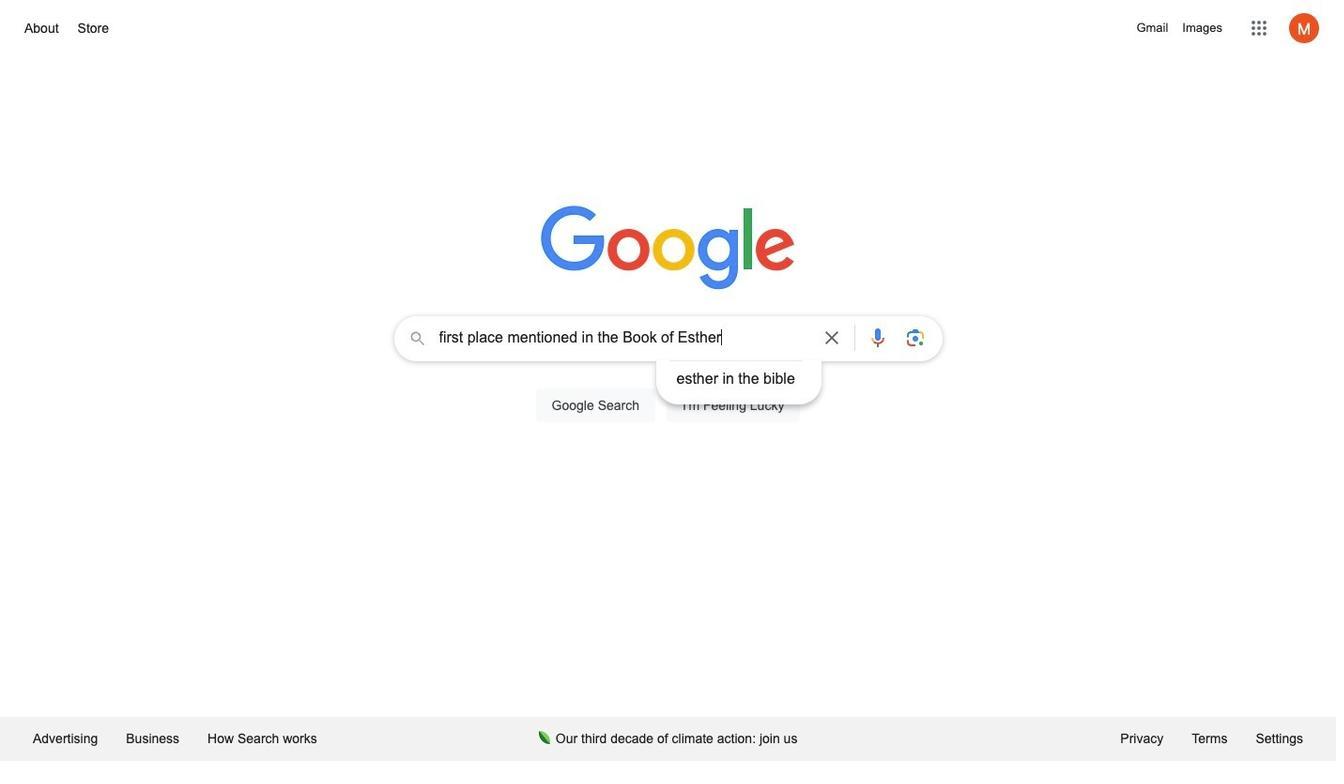 Task type: describe. For each thing, give the bounding box(es) containing it.
search by image image
[[904, 327, 926, 349]]



Task type: vqa. For each thing, say whether or not it's contained in the screenshot.
Search by image
yes



Task type: locate. For each thing, give the bounding box(es) containing it.
None search field
[[19, 311, 1317, 444]]

google image
[[540, 206, 796, 292]]

Search text field
[[439, 328, 809, 353]]

search by voice image
[[866, 327, 889, 349]]



